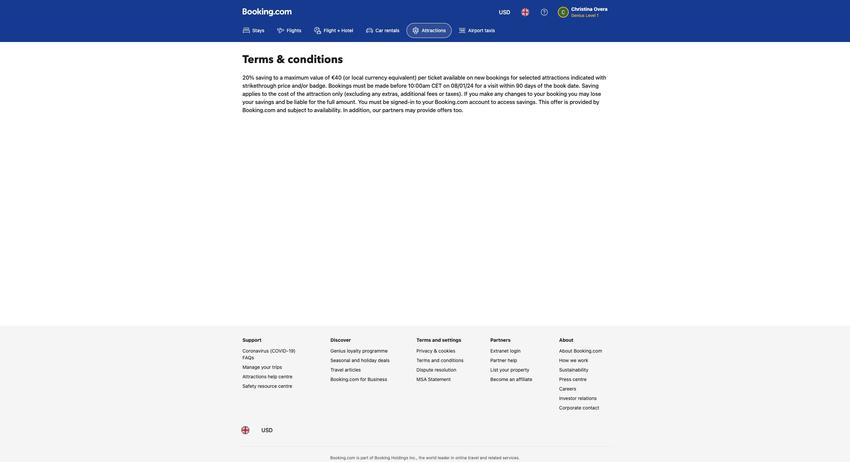 Task type: locate. For each thing, give the bounding box(es) containing it.
1 about from the top
[[559, 338, 573, 343]]

dispute resolution link
[[417, 368, 456, 373]]

0 horizontal spatial genius
[[330, 348, 346, 354]]

you down the date.
[[568, 91, 577, 97]]

& up maximum
[[276, 52, 285, 67]]

terms down "privacy"
[[417, 358, 430, 364]]

& up the terms and conditions
[[434, 348, 437, 354]]

centre for attractions help centre
[[278, 374, 293, 380]]

the down attractions
[[544, 83, 552, 89]]

rentals
[[384, 27, 399, 33]]

your up provide
[[422, 99, 434, 105]]

press
[[559, 377, 571, 383]]

0 horizontal spatial &
[[276, 52, 285, 67]]

on left the new
[[467, 75, 473, 81]]

2 vertical spatial terms
[[417, 358, 430, 364]]

the
[[544, 83, 552, 89], [268, 91, 277, 97], [297, 91, 305, 97], [317, 99, 325, 105], [419, 456, 425, 461]]

any
[[372, 91, 381, 97], [494, 91, 503, 97]]

0 horizontal spatial is
[[356, 456, 359, 461]]

0 vertical spatial a
[[280, 75, 283, 81]]

1 vertical spatial must
[[369, 99, 382, 105]]

0 vertical spatial must
[[353, 83, 366, 89]]

(excluding
[[344, 91, 370, 97]]

privacy & cookies link
[[417, 348, 455, 354]]

conditions down "cookies"
[[441, 358, 464, 364]]

0 vertical spatial may
[[579, 91, 589, 97]]

1 horizontal spatial any
[[494, 91, 503, 97]]

is left part
[[356, 456, 359, 461]]

genius up the seasonal
[[330, 348, 346, 354]]

is right offer
[[564, 99, 568, 105]]

2 horizontal spatial be
[[383, 99, 389, 105]]

saving
[[256, 75, 272, 81]]

for down attraction
[[309, 99, 316, 105]]

terms for terms & conditions
[[242, 52, 274, 67]]

0 horizontal spatial in
[[410, 99, 415, 105]]

in
[[343, 107, 348, 113]]

be down extras,
[[383, 99, 389, 105]]

terms & conditions
[[242, 52, 343, 67]]

this
[[539, 99, 549, 105]]

contact
[[583, 406, 599, 411]]

1 horizontal spatial help
[[508, 358, 517, 364]]

and left the subject
[[277, 107, 286, 113]]

0 vertical spatial terms
[[242, 52, 274, 67]]

1 horizontal spatial usd
[[499, 9, 510, 15]]

2 about from the top
[[559, 348, 572, 354]]

a up price in the left of the page
[[280, 75, 283, 81]]

overa
[[594, 6, 608, 12]]

coronavirus (covid-19) faqs
[[242, 348, 296, 361]]

genius
[[571, 13, 585, 18], [330, 348, 346, 354]]

usd
[[499, 9, 510, 15], [261, 428, 273, 434]]

attractions inside 'link'
[[422, 27, 446, 33]]

offers
[[437, 107, 452, 113]]

to down "days"
[[527, 91, 533, 97]]

for
[[511, 75, 518, 81], [475, 83, 482, 89], [309, 99, 316, 105], [360, 377, 366, 383]]

2 you from the left
[[568, 91, 577, 97]]

in left 'online'
[[451, 456, 454, 461]]

press centre
[[559, 377, 587, 383]]

1 vertical spatial terms
[[417, 338, 431, 343]]

centre down 'trips'
[[278, 374, 293, 380]]

1
[[597, 13, 599, 18]]

1 horizontal spatial in
[[451, 456, 454, 461]]

1 horizontal spatial &
[[434, 348, 437, 354]]

any down made
[[372, 91, 381, 97]]

1 horizontal spatial usd button
[[495, 4, 514, 20]]

1 horizontal spatial be
[[367, 83, 373, 89]]

1 horizontal spatial you
[[568, 91, 577, 97]]

centre for safety resource centre
[[278, 384, 292, 390]]

genius inside christina overa genius level 1
[[571, 13, 585, 18]]

0 horizontal spatial a
[[280, 75, 283, 81]]

to down make
[[491, 99, 496, 105]]

badge.
[[309, 83, 327, 89]]

1 horizontal spatial may
[[579, 91, 589, 97]]

terms up "privacy"
[[417, 338, 431, 343]]

0 horizontal spatial help
[[268, 374, 277, 380]]

0 vertical spatial conditions
[[288, 52, 343, 67]]

1 horizontal spatial genius
[[571, 13, 585, 18]]

on up the or
[[443, 83, 450, 89]]

travel articles link
[[330, 368, 361, 373]]

1 vertical spatial attractions
[[242, 374, 267, 380]]

of right "days"
[[538, 83, 543, 89]]

cost
[[278, 91, 289, 97]]

about up 'about booking.com'
[[559, 338, 573, 343]]

be down cost
[[286, 99, 293, 105]]

coronavirus (covid-19) faqs link
[[242, 348, 296, 361]]

centre
[[278, 374, 293, 380], [573, 377, 587, 383], [278, 384, 292, 390]]

be down 'currency'
[[367, 83, 373, 89]]

partner
[[490, 358, 506, 364]]

1 vertical spatial conditions
[[441, 358, 464, 364]]

corporate contact
[[559, 406, 599, 411]]

0 horizontal spatial attractions
[[242, 374, 267, 380]]

0 horizontal spatial be
[[286, 99, 293, 105]]

flight + hotel link
[[308, 23, 359, 38]]

we
[[570, 358, 576, 364]]

1 vertical spatial usd
[[261, 428, 273, 434]]

world
[[426, 456, 437, 461]]

equivalent)
[[389, 75, 417, 81]]

about for about booking.com
[[559, 348, 572, 354]]

booking.com down taxes).
[[435, 99, 468, 105]]

to down additional
[[416, 99, 421, 105]]

cookies
[[438, 348, 455, 354]]

1 horizontal spatial conditions
[[441, 358, 464, 364]]

you
[[469, 91, 478, 97], [568, 91, 577, 97]]

0 horizontal spatial usd button
[[257, 423, 277, 439]]

1 horizontal spatial on
[[467, 75, 473, 81]]

for down the new
[[475, 83, 482, 89]]

partners
[[382, 107, 404, 113]]

1 any from the left
[[372, 91, 381, 97]]

may down 'signed-'
[[405, 107, 416, 113]]

0 horizontal spatial may
[[405, 107, 416, 113]]

terms for terms and settings
[[417, 338, 431, 343]]

must
[[353, 83, 366, 89], [369, 99, 382, 105]]

1 vertical spatial help
[[268, 374, 277, 380]]

investor relations
[[559, 396, 597, 402]]

1 vertical spatial a
[[483, 83, 486, 89]]

changes
[[505, 91, 526, 97]]

taxes).
[[446, 91, 463, 97]]

1 you from the left
[[469, 91, 478, 97]]

0 vertical spatial usd button
[[495, 4, 514, 20]]

terms up saving
[[242, 52, 274, 67]]

2 any from the left
[[494, 91, 503, 97]]

may up provided
[[579, 91, 589, 97]]

in
[[410, 99, 415, 105], [451, 456, 454, 461]]

0 vertical spatial in
[[410, 99, 415, 105]]

0 vertical spatial attractions
[[422, 27, 446, 33]]

inc.,
[[409, 456, 418, 461]]

0 vertical spatial about
[[559, 338, 573, 343]]

car
[[376, 27, 383, 33]]

safety resource centre link
[[242, 384, 292, 390]]

saving
[[582, 83, 599, 89]]

your down partner help
[[500, 368, 509, 373]]

0 horizontal spatial you
[[469, 91, 478, 97]]

0 horizontal spatial usd
[[261, 428, 273, 434]]

is
[[564, 99, 568, 105], [356, 456, 359, 461]]

0 vertical spatial help
[[508, 358, 517, 364]]

cet
[[431, 83, 442, 89]]

terms and conditions link
[[417, 358, 464, 364]]

fees
[[427, 91, 438, 97]]

christina
[[571, 6, 593, 12]]

20%
[[242, 75, 254, 81]]

centre right resource
[[278, 384, 292, 390]]

0 vertical spatial on
[[467, 75, 473, 81]]

conditions
[[288, 52, 343, 67], [441, 358, 464, 364]]

0 horizontal spatial conditions
[[288, 52, 343, 67]]

in inside 20% saving to a maximum value of €40 (or local currency equivalent) per ticket available on new bookings for selected attractions indicated with strikethrough price and/or badge. bookings must be made before 10:00am cet on 08/01/24 for a visit within 90 days of the book date. saving applies to the cost of the attraction only (excluding any extras, additional fees or taxes). if you make any changes to your booking you may lose your savings and be liable for the full amount. you must be signed-in to your booking.com account to access savings. this offer is provided by booking.com and subject to availability. in addition, our partners may provide offers too.
[[410, 99, 415, 105]]

statement
[[428, 377, 451, 383]]

1 vertical spatial usd button
[[257, 423, 277, 439]]

indicated
[[571, 75, 594, 81]]

any down visit
[[494, 91, 503, 97]]

0 vertical spatial usd
[[499, 9, 510, 15]]

a left visit
[[483, 83, 486, 89]]

availability.
[[314, 107, 342, 113]]

about up how at the right bottom of page
[[559, 348, 572, 354]]

list your property
[[490, 368, 529, 373]]

ticket
[[428, 75, 442, 81]]

of
[[325, 75, 330, 81], [538, 83, 543, 89], [290, 91, 295, 97], [370, 456, 373, 461]]

must down local
[[353, 83, 366, 89]]

provided
[[570, 99, 592, 105]]

1 horizontal spatial is
[[564, 99, 568, 105]]

you right if at the right of the page
[[469, 91, 478, 97]]

1 horizontal spatial a
[[483, 83, 486, 89]]

corporate
[[559, 406, 581, 411]]

must up our
[[369, 99, 382, 105]]

flights link
[[271, 23, 307, 38]]

your up this
[[534, 91, 545, 97]]

in down additional
[[410, 99, 415, 105]]

0 vertical spatial is
[[564, 99, 568, 105]]

corporate contact link
[[559, 406, 599, 411]]

attractions for attractions
[[422, 27, 446, 33]]

maximum
[[284, 75, 309, 81]]

help up list your property link
[[508, 358, 517, 364]]

subject
[[288, 107, 306, 113]]

dispute resolution
[[417, 368, 456, 373]]

1 vertical spatial on
[[443, 83, 450, 89]]

genius down 'christina'
[[571, 13, 585, 18]]

help down 'trips'
[[268, 374, 277, 380]]

leader
[[438, 456, 450, 461]]

partners
[[490, 338, 511, 343]]

related
[[488, 456, 501, 461]]

1 vertical spatial about
[[559, 348, 572, 354]]

savings
[[255, 99, 274, 105]]

your account menu christina overa genius level 1 element
[[558, 3, 610, 19]]

0 vertical spatial genius
[[571, 13, 585, 18]]

conditions for terms & conditions
[[288, 52, 343, 67]]

partner help
[[490, 358, 517, 364]]

privacy
[[417, 348, 433, 354]]

conditions up value at the top of the page
[[288, 52, 343, 67]]

work
[[578, 358, 588, 364]]

become
[[490, 377, 508, 383]]

1 horizontal spatial attractions
[[422, 27, 446, 33]]

0 vertical spatial &
[[276, 52, 285, 67]]

usd for topmost usd dropdown button
[[499, 9, 510, 15]]

0 horizontal spatial any
[[372, 91, 381, 97]]

1 vertical spatial &
[[434, 348, 437, 354]]

1 vertical spatial may
[[405, 107, 416, 113]]



Task type: vqa. For each thing, say whether or not it's contained in the screenshot.
leftmost must
yes



Task type: describe. For each thing, give the bounding box(es) containing it.
discover
[[330, 338, 351, 343]]

bookings
[[328, 83, 352, 89]]

1 vertical spatial is
[[356, 456, 359, 461]]

sustainability link
[[559, 368, 588, 373]]

to right the subject
[[308, 107, 313, 113]]

attractions for attractions help centre
[[242, 374, 267, 380]]

1 vertical spatial in
[[451, 456, 454, 461]]

the left cost
[[268, 91, 277, 97]]

an
[[510, 377, 515, 383]]

dispute
[[417, 368, 433, 373]]

& for privacy
[[434, 348, 437, 354]]

property
[[511, 368, 529, 373]]

amount.
[[336, 99, 357, 105]]

offer
[[551, 99, 563, 105]]

only
[[332, 91, 343, 97]]

business
[[368, 377, 387, 383]]

booking.com for business link
[[330, 377, 387, 383]]

the up liable
[[297, 91, 305, 97]]

the right "inc.,"
[[419, 456, 425, 461]]

relations
[[578, 396, 597, 402]]

careers link
[[559, 387, 576, 392]]

travel
[[330, 368, 344, 373]]

made
[[375, 83, 389, 89]]

1 vertical spatial genius
[[330, 348, 346, 354]]

(or
[[343, 75, 350, 81]]

new
[[474, 75, 485, 81]]

booking.com for business
[[330, 377, 387, 383]]

manage
[[242, 365, 260, 371]]

conditions for terms and conditions
[[441, 358, 464, 364]]

msa
[[417, 377, 427, 383]]

attractions help centre
[[242, 374, 293, 380]]

terms for terms and conditions
[[417, 358, 430, 364]]

booking.com up work
[[574, 348, 602, 354]]

of right cost
[[290, 91, 295, 97]]

booking.com down travel articles
[[330, 377, 359, 383]]

safety resource centre
[[242, 384, 292, 390]]

airport taxis link
[[453, 23, 501, 38]]

your up attractions help centre
[[261, 365, 271, 371]]

full
[[327, 99, 335, 105]]

attraction
[[306, 91, 331, 97]]

selected
[[519, 75, 541, 81]]

for left business
[[360, 377, 366, 383]]

seasonal
[[330, 358, 350, 364]]

how we work link
[[559, 358, 588, 364]]

and down cost
[[276, 99, 285, 105]]

extranet
[[490, 348, 509, 354]]

attractions link
[[407, 23, 452, 38]]

stays
[[252, 27, 264, 33]]

loyalty
[[347, 348, 361, 354]]

christina overa genius level 1
[[571, 6, 608, 18]]

10:00am
[[408, 83, 430, 89]]

extranet login link
[[490, 348, 521, 354]]

flight + hotel
[[324, 27, 353, 33]]

become an affiliate
[[490, 377, 532, 383]]

msa statement link
[[417, 377, 451, 383]]

manage your trips
[[242, 365, 282, 371]]

genius loyalty programme
[[330, 348, 388, 354]]

applies
[[242, 91, 261, 97]]

signed-
[[391, 99, 410, 105]]

booking.com left part
[[330, 456, 355, 461]]

by
[[593, 99, 599, 105]]

1 horizontal spatial must
[[369, 99, 382, 105]]

the down attraction
[[317, 99, 325, 105]]

and down the loyalty
[[352, 358, 360, 364]]

booking.com image
[[242, 8, 291, 16]]

is inside 20% saving to a maximum value of €40 (or local currency equivalent) per ticket available on new bookings for selected attractions indicated with strikethrough price and/or badge. bookings must be made before 10:00am cet on 08/01/24 for a visit within 90 days of the book date. saving applies to the cost of the attraction only (excluding any extras, additional fees or taxes). if you make any changes to your booking you may lose your savings and be liable for the full amount. you must be signed-in to your booking.com account to access savings. this offer is provided by booking.com and subject to availability. in addition, our partners may provide offers too.
[[564, 99, 568, 105]]

taxis
[[485, 27, 495, 33]]

airport taxis
[[468, 27, 495, 33]]

programme
[[362, 348, 388, 354]]

0 horizontal spatial on
[[443, 83, 450, 89]]

your down applies
[[242, 99, 254, 105]]

help for attractions
[[268, 374, 277, 380]]

holiday
[[361, 358, 377, 364]]

date.
[[568, 83, 580, 89]]

& for terms
[[276, 52, 285, 67]]

investor relations link
[[559, 396, 597, 402]]

deals
[[378, 358, 390, 364]]

to up price in the left of the page
[[273, 75, 278, 81]]

articles
[[345, 368, 361, 373]]

car rentals link
[[360, 23, 405, 38]]

travel
[[468, 456, 479, 461]]

for up 90
[[511, 75, 518, 81]]

with
[[596, 75, 606, 81]]

of right part
[[370, 456, 373, 461]]

account
[[469, 99, 490, 105]]

help for partner
[[508, 358, 517, 364]]

usd for usd dropdown button to the bottom
[[261, 428, 273, 434]]

trips
[[272, 365, 282, 371]]

partner help link
[[490, 358, 517, 364]]

to up savings
[[262, 91, 267, 97]]

0 horizontal spatial must
[[353, 83, 366, 89]]

about for about
[[559, 338, 573, 343]]

90
[[516, 83, 523, 89]]

within
[[499, 83, 515, 89]]

online
[[455, 456, 467, 461]]

attractions
[[542, 75, 569, 81]]

you
[[358, 99, 368, 105]]

flight
[[324, 27, 336, 33]]

centre down sustainability link
[[573, 377, 587, 383]]

currency
[[365, 75, 387, 81]]

20% saving to a maximum value of €40 (or local currency equivalent) per ticket available on new bookings for selected attractions indicated with strikethrough price and/or badge. bookings must be made before 10:00am cet on 08/01/24 for a visit within 90 days of the book date. saving applies to the cost of the attraction only (excluding any extras, additional fees or taxes). if you make any changes to your booking you may lose your savings and be liable for the full amount. you must be signed-in to your booking.com account to access savings. this offer is provided by booking.com and subject to availability. in addition, our partners may provide offers too.
[[242, 75, 606, 113]]

value
[[310, 75, 323, 81]]

booking
[[375, 456, 390, 461]]

and up privacy & cookies
[[432, 338, 441, 343]]

our
[[373, 107, 381, 113]]

booking.com down savings
[[242, 107, 275, 113]]

become an affiliate link
[[490, 377, 532, 383]]

and right travel
[[480, 456, 487, 461]]

make
[[479, 91, 493, 97]]

investor
[[559, 396, 577, 402]]

seasonal and holiday deals link
[[330, 358, 390, 364]]

book
[[554, 83, 566, 89]]

(covid-
[[270, 348, 289, 354]]

bookings
[[486, 75, 509, 81]]

and down privacy & cookies link
[[431, 358, 439, 364]]

if
[[464, 91, 468, 97]]

attractions help centre link
[[242, 374, 293, 380]]

access
[[497, 99, 515, 105]]

of left €40
[[325, 75, 330, 81]]

safety
[[242, 384, 256, 390]]

login
[[510, 348, 521, 354]]

settings
[[442, 338, 461, 343]]

about booking.com link
[[559, 348, 602, 354]]

airport
[[468, 27, 483, 33]]

€40
[[331, 75, 342, 81]]

stays link
[[237, 23, 270, 38]]



